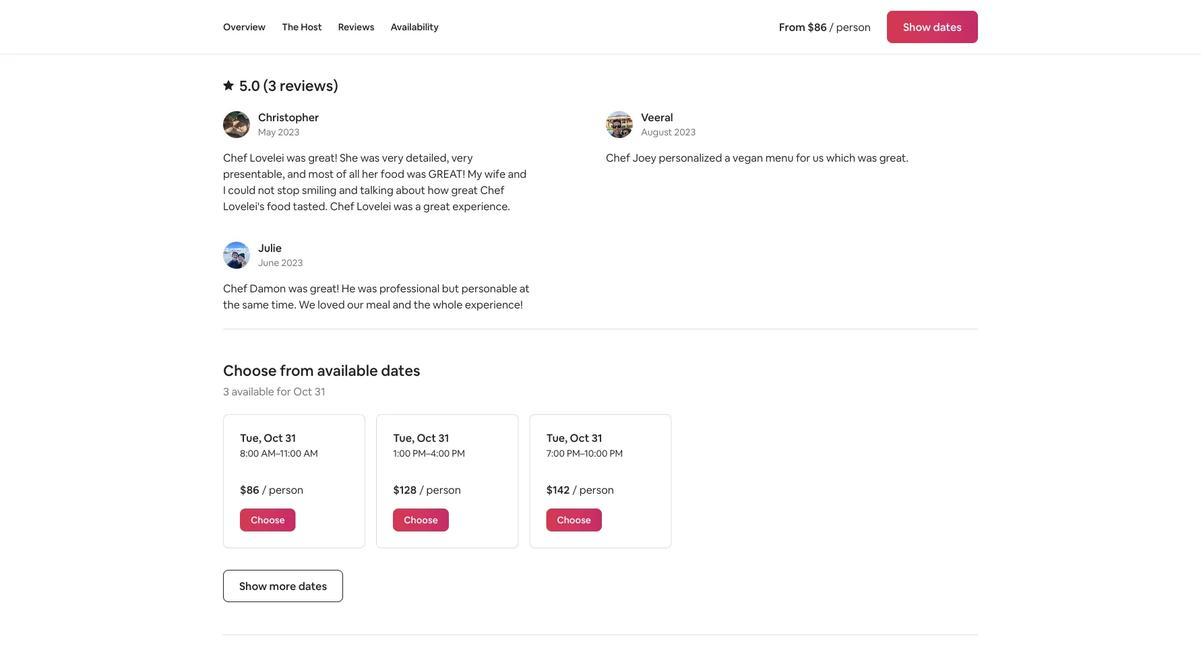 Task type: describe. For each thing, give the bounding box(es) containing it.
personable
[[462, 281, 517, 295]]

great.
[[880, 151, 909, 165]]

choose from available dates 3 available for oct 31
[[223, 361, 421, 398]]

about
[[396, 183, 426, 197]]

oct for $142 / person
[[570, 431, 590, 445]]

which
[[826, 151, 856, 165]]

and up stop
[[287, 167, 306, 181]]

1 vertical spatial available
[[232, 385, 274, 398]]

could
[[228, 183, 256, 197]]

0 vertical spatial $86
[[808, 20, 827, 34]]

person for $86 / person
[[269, 483, 304, 497]]

julie
[[258, 241, 282, 255]]

0 vertical spatial lovelei
[[250, 151, 284, 165]]

1 vertical spatial food
[[267, 199, 291, 213]]

stop
[[277, 183, 300, 197]]

most
[[308, 167, 334, 181]]

great! for she
[[308, 151, 337, 165]]

how
[[428, 183, 449, 197]]

julie image
[[223, 242, 250, 269]]

time.
[[271, 298, 297, 312]]

wife
[[485, 167, 506, 181]]

chef for chef joey personalized a vegan menu for us which was great.
[[606, 151, 630, 165]]

all
[[349, 167, 360, 181]]

dates inside choose from available dates 3 available for oct 31
[[381, 361, 421, 380]]

$86 / person
[[240, 483, 304, 497]]

great!
[[429, 167, 465, 181]]

and right wife at the top
[[508, 167, 527, 181]]

whole
[[433, 298, 463, 312]]

$142
[[546, 483, 570, 497]]

from
[[779, 20, 806, 34]]

1 horizontal spatial great
[[451, 183, 478, 197]]

meal
[[366, 298, 390, 312]]

christopher may 2023
[[258, 110, 319, 138]]

1 horizontal spatial a
[[725, 151, 731, 165]]

from $86 / person
[[779, 20, 871, 34]]

we
[[299, 298, 315, 312]]

show more dates
[[239, 580, 327, 593]]

reviews)
[[280, 76, 338, 95]]

2023 for veeral
[[675, 126, 696, 138]]

presentable,
[[223, 167, 285, 181]]

the host
[[282, 21, 322, 33]]

personalized
[[659, 151, 722, 165]]

2023 for christopher
[[278, 126, 300, 138]]

tue, oct 31 8:00 am–11:00 am
[[240, 431, 318, 460]]

not
[[258, 183, 275, 197]]

was up about
[[407, 167, 426, 181]]

the
[[282, 21, 299, 33]]

pm–10:00
[[567, 448, 608, 460]]

from
[[280, 361, 314, 380]]

lovelei's
[[223, 199, 265, 213]]

and inside the chef damon was great! he was professional but personable at the same time. we loved our meal and the whole experience!
[[393, 298, 411, 312]]

at
[[520, 281, 530, 295]]

reviews
[[338, 21, 374, 33]]

tue, for $128
[[393, 431, 415, 445]]

/ for $128 / person
[[420, 483, 424, 497]]

1 vertical spatial lovelei
[[357, 199, 391, 213]]

am
[[304, 448, 318, 460]]

2023 for julie
[[281, 257, 303, 269]]

talking
[[360, 183, 394, 197]]

overview button
[[223, 0, 266, 54]]

person for $142 / person
[[580, 483, 614, 497]]

chef lovelei was great! she was very detailed, very presentable, and most of all her food was great! my wife and i could not stop smiling and talking about how great chef lovelei's food tasted. chef lovelei was a great experience.
[[223, 151, 527, 213]]

the host button
[[282, 0, 322, 54]]

my
[[468, 167, 482, 181]]

chef damon was great! he was professional but personable at the same time. we loved our meal and the whole experience!
[[223, 281, 530, 312]]

chef for chef lovelei was great! she was very detailed, very presentable, and most of all her food was great! my wife and i could not stop smiling and talking about how great chef lovelei's food tasted. chef lovelei was a great experience.
[[223, 151, 247, 165]]

1 vertical spatial great
[[423, 199, 450, 213]]

us
[[813, 151, 824, 165]]

but
[[442, 281, 459, 295]]

tue, oct 31 1:00 pm–4:00 pm
[[393, 431, 465, 460]]

3
[[223, 385, 229, 398]]

reviews button
[[338, 0, 374, 54]]

damon
[[250, 281, 286, 295]]

experience!
[[465, 298, 523, 312]]

menu
[[766, 151, 794, 165]]

2 horizontal spatial dates
[[934, 20, 962, 34]]

am–11:00
[[261, 448, 301, 460]]

may
[[258, 126, 276, 138]]

0 vertical spatial available
[[317, 361, 378, 380]]

2 very from the left
[[452, 151, 473, 165]]

of
[[336, 167, 347, 181]]

1 very from the left
[[382, 151, 404, 165]]

a inside the chef lovelei was great! she was very detailed, very presentable, and most of all her food was great! my wife and i could not stop smiling and talking about how great chef lovelei's food tasted. chef lovelei was a great experience.
[[415, 199, 421, 213]]

show dates link
[[887, 11, 978, 43]]

show dates
[[904, 20, 962, 34]]

and down all
[[339, 183, 358, 197]]

was up we
[[288, 281, 308, 295]]

june
[[258, 257, 279, 269]]

he
[[342, 281, 356, 295]]

smiling
[[302, 183, 337, 197]]

tue, for $142
[[546, 431, 568, 445]]

show for show more dates
[[239, 580, 267, 593]]

august
[[641, 126, 672, 138]]



Task type: locate. For each thing, give the bounding box(es) containing it.
pm for $128 / person
[[452, 448, 465, 460]]

2 horizontal spatial tue,
[[546, 431, 568, 445]]

31 for $128 / person
[[439, 431, 449, 445]]

1 pm from the left
[[452, 448, 465, 460]]

for for available
[[277, 385, 291, 398]]

was up her
[[360, 151, 380, 165]]

chef down wife at the top
[[480, 183, 505, 197]]

and down professional
[[393, 298, 411, 312]]

0 horizontal spatial show
[[239, 580, 267, 593]]

and
[[287, 167, 306, 181], [508, 167, 527, 181], [339, 183, 358, 197], [393, 298, 411, 312]]

very up my
[[452, 151, 473, 165]]

lovelei down talking
[[357, 199, 391, 213]]

person
[[837, 20, 871, 34], [269, 483, 304, 497], [426, 483, 461, 497], [580, 483, 614, 497]]

host
[[301, 21, 322, 33]]

0 horizontal spatial tue,
[[240, 431, 261, 445]]

chef joey personalized a vegan menu for us which was great.
[[606, 151, 909, 165]]

the
[[223, 298, 240, 312], [414, 298, 431, 312]]

1 vertical spatial for
[[277, 385, 291, 398]]

great! up loved
[[310, 281, 339, 295]]

oct inside the tue, oct 31 8:00 am–11:00 am
[[264, 431, 283, 445]]

chef up same
[[223, 281, 247, 295]]

$128 / person
[[393, 483, 461, 497]]

detailed,
[[406, 151, 449, 165]]

3 tue, from the left
[[546, 431, 568, 445]]

$86 down 8:00
[[240, 483, 259, 497]]

person down pm–10:00
[[580, 483, 614, 497]]

loved
[[318, 298, 345, 312]]

0 horizontal spatial available
[[232, 385, 274, 398]]

0 horizontal spatial lovelei
[[250, 151, 284, 165]]

the down professional
[[414, 298, 431, 312]]

she
[[340, 151, 358, 165]]

1 horizontal spatial lovelei
[[357, 199, 391, 213]]

veeral image
[[606, 111, 633, 138], [606, 111, 633, 138]]

$86 right from
[[808, 20, 827, 34]]

$142 / person
[[546, 483, 614, 497]]

great!
[[308, 151, 337, 165], [310, 281, 339, 295]]

available
[[317, 361, 378, 380], [232, 385, 274, 398]]

/ down am–11:00
[[262, 483, 267, 497]]

oct inside tue, oct 31 1:00 pm–4:00 pm
[[417, 431, 436, 445]]

5.0
[[239, 76, 260, 95]]

tasted.
[[293, 199, 328, 213]]

31 for $86 / person
[[285, 431, 296, 445]]

tue, oct 31 7:00 pm–10:00 pm
[[546, 431, 623, 460]]

1 tue, from the left
[[240, 431, 261, 445]]

0 vertical spatial food
[[381, 167, 405, 181]]

joey
[[633, 151, 657, 165]]

list containing christopher
[[218, 110, 984, 340]]

0 vertical spatial show
[[904, 20, 931, 34]]

a
[[725, 151, 731, 165], [415, 199, 421, 213]]

oct for $128 / person
[[417, 431, 436, 445]]

food right her
[[381, 167, 405, 181]]

tue, inside tue, oct 31 1:00 pm–4:00 pm
[[393, 431, 415, 445]]

1 horizontal spatial $86
[[808, 20, 827, 34]]

0 horizontal spatial dates
[[299, 580, 327, 593]]

christopher image
[[223, 111, 250, 138], [223, 111, 250, 138]]

availability button
[[391, 0, 439, 54]]

31 inside the tue, oct 31 8:00 am–11:00 am
[[285, 431, 296, 445]]

2 tue, from the left
[[393, 431, 415, 445]]

tue, up "7:00"
[[546, 431, 568, 445]]

oct inside choose from available dates 3 available for oct 31
[[294, 385, 312, 398]]

oct
[[294, 385, 312, 398], [264, 431, 283, 445], [417, 431, 436, 445], [570, 431, 590, 445]]

2023
[[278, 126, 300, 138], [675, 126, 696, 138], [281, 257, 303, 269]]

availability
[[391, 21, 439, 33]]

julie june 2023
[[258, 241, 303, 269]]

1 vertical spatial a
[[415, 199, 421, 213]]

1 horizontal spatial for
[[796, 151, 811, 165]]

/ right $128
[[420, 483, 424, 497]]

for for personalized
[[796, 151, 811, 165]]

veeral
[[641, 110, 673, 124]]

was right which
[[858, 151, 877, 165]]

lovelei up presentable,
[[250, 151, 284, 165]]

1 horizontal spatial very
[[452, 151, 473, 165]]

great! inside the chef damon was great! he was professional but personable at the same time. we loved our meal and the whole experience!
[[310, 281, 339, 295]]

for down from
[[277, 385, 291, 398]]

tue, up 1:00
[[393, 431, 415, 445]]

was right he
[[358, 281, 377, 295]]

show
[[904, 20, 931, 34], [239, 580, 267, 593]]

more
[[269, 580, 296, 593]]

31 for $142 / person
[[592, 431, 603, 445]]

7:00
[[546, 448, 565, 460]]

veeral august 2023
[[641, 110, 696, 138]]

chef
[[223, 151, 247, 165], [606, 151, 630, 165], [480, 183, 505, 197], [330, 199, 355, 213], [223, 281, 247, 295]]

1 horizontal spatial dates
[[381, 361, 421, 380]]

great down my
[[451, 183, 478, 197]]

2023 up personalized
[[675, 126, 696, 138]]

tue, inside the tue, oct 31 8:00 am–11:00 am
[[240, 431, 261, 445]]

31 up am–11:00
[[285, 431, 296, 445]]

pm right pm–10:00
[[610, 448, 623, 460]]

0 vertical spatial great!
[[308, 151, 337, 165]]

a left vegan
[[725, 151, 731, 165]]

available down choose
[[232, 385, 274, 398]]

31
[[315, 385, 325, 398], [285, 431, 296, 445], [439, 431, 449, 445], [592, 431, 603, 445]]

8:00
[[240, 448, 259, 460]]

/ for $86 / person
[[262, 483, 267, 497]]

2023 inside veeral august 2023
[[675, 126, 696, 138]]

food
[[381, 167, 405, 181], [267, 199, 291, 213]]

1 horizontal spatial show
[[904, 20, 931, 34]]

for inside choose from available dates 3 available for oct 31
[[277, 385, 291, 398]]

chef up presentable,
[[223, 151, 247, 165]]

pm inside tue, oct 31 7:00 pm–10:00 pm
[[610, 448, 623, 460]]

person down am–11:00
[[269, 483, 304, 497]]

list
[[218, 110, 984, 340]]

julie image
[[223, 242, 250, 269]]

lovelei
[[250, 151, 284, 165], [357, 199, 391, 213]]

pm inside tue, oct 31 1:00 pm–4:00 pm
[[452, 448, 465, 460]]

very
[[382, 151, 404, 165], [452, 151, 473, 165]]

a down about
[[415, 199, 421, 213]]

vegan
[[733, 151, 763, 165]]

overview
[[223, 21, 266, 33]]

0 vertical spatial a
[[725, 151, 731, 165]]

tue, up 8:00
[[240, 431, 261, 445]]

professional
[[380, 281, 440, 295]]

2 the from the left
[[414, 298, 431, 312]]

2 pm from the left
[[610, 448, 623, 460]]

1 vertical spatial show
[[239, 580, 267, 593]]

0 horizontal spatial a
[[415, 199, 421, 213]]

great! up most
[[308, 151, 337, 165]]

very left the detailed,
[[382, 151, 404, 165]]

0 horizontal spatial the
[[223, 298, 240, 312]]

great! inside the chef lovelei was great! she was very detailed, very presentable, and most of all her food was great! my wife and i could not stop smiling and talking about how great chef lovelei's food tasted. chef lovelei was a great experience.
[[308, 151, 337, 165]]

food down stop
[[267, 199, 291, 213]]

2023 down christopher
[[278, 126, 300, 138]]

oct up "pm–4:00" on the left bottom of page
[[417, 431, 436, 445]]

2023 right the june
[[281, 257, 303, 269]]

our
[[347, 298, 364, 312]]

her
[[362, 167, 379, 181]]

oct down from
[[294, 385, 312, 398]]

0 vertical spatial for
[[796, 151, 811, 165]]

for inside list
[[796, 151, 811, 165]]

chef down smiling
[[330, 199, 355, 213]]

1 horizontal spatial available
[[317, 361, 378, 380]]

pm right "pm–4:00" on the left bottom of page
[[452, 448, 465, 460]]

chef inside the chef damon was great! he was professional but personable at the same time. we loved our meal and the whole experience!
[[223, 281, 247, 295]]

tue, for $86
[[240, 431, 261, 445]]

/
[[830, 20, 834, 34], [262, 483, 267, 497], [420, 483, 424, 497], [573, 483, 577, 497]]

1 vertical spatial great!
[[310, 281, 339, 295]]

person for $128 / person
[[426, 483, 461, 497]]

oct up am–11:00
[[264, 431, 283, 445]]

/ right $142
[[573, 483, 577, 497]]

available right from
[[317, 361, 378, 380]]

for
[[796, 151, 811, 165], [277, 385, 291, 398]]

31 up pm–10:00
[[592, 431, 603, 445]]

for left us
[[796, 151, 811, 165]]

oct up pm–10:00
[[570, 431, 590, 445]]

0 horizontal spatial great
[[423, 199, 450, 213]]

choose
[[223, 361, 277, 380]]

0 vertical spatial great
[[451, 183, 478, 197]]

person down "pm–4:00" on the left bottom of page
[[426, 483, 461, 497]]

/ right from
[[830, 20, 834, 34]]

1 horizontal spatial food
[[381, 167, 405, 181]]

31 inside tue, oct 31 1:00 pm–4:00 pm
[[439, 431, 449, 445]]

pm for $142 / person
[[610, 448, 623, 460]]

31 inside choose from available dates 3 available for oct 31
[[315, 385, 325, 398]]

great! for he
[[310, 281, 339, 295]]

same
[[242, 298, 269, 312]]

show for show dates
[[904, 20, 931, 34]]

0 horizontal spatial $86
[[240, 483, 259, 497]]

5.0 (3 reviews)
[[239, 76, 338, 95]]

chef left joey at top right
[[606, 151, 630, 165]]

great down 'how'
[[423, 199, 450, 213]]

1 vertical spatial dates
[[381, 361, 421, 380]]

show more dates link
[[223, 570, 343, 603]]

oct for $86 / person
[[264, 431, 283, 445]]

$128
[[393, 483, 417, 497]]

31 up am
[[315, 385, 325, 398]]

31 up "pm–4:00" on the left bottom of page
[[439, 431, 449, 445]]

chef for chef damon was great! he was professional but personable at the same time. we loved our meal and the whole experience!
[[223, 281, 247, 295]]

1:00
[[393, 448, 411, 460]]

christopher
[[258, 110, 319, 124]]

0 vertical spatial dates
[[934, 20, 962, 34]]

oct inside tue, oct 31 7:00 pm–10:00 pm
[[570, 431, 590, 445]]

experience.
[[453, 199, 510, 213]]

1 vertical spatial $86
[[240, 483, 259, 497]]

was up stop
[[287, 151, 306, 165]]

31 inside tue, oct 31 7:00 pm–10:00 pm
[[592, 431, 603, 445]]

i
[[223, 183, 226, 197]]

2 vertical spatial dates
[[299, 580, 327, 593]]

great
[[451, 183, 478, 197], [423, 199, 450, 213]]

was down about
[[394, 199, 413, 213]]

tue, inside tue, oct 31 7:00 pm–10:00 pm
[[546, 431, 568, 445]]

1 horizontal spatial pm
[[610, 448, 623, 460]]

0 horizontal spatial food
[[267, 199, 291, 213]]

0 horizontal spatial very
[[382, 151, 404, 165]]

person right from
[[837, 20, 871, 34]]

0 horizontal spatial for
[[277, 385, 291, 398]]

the left same
[[223, 298, 240, 312]]

1 horizontal spatial tue,
[[393, 431, 415, 445]]

1 the from the left
[[223, 298, 240, 312]]

pm–4:00
[[413, 448, 450, 460]]

2023 inside "christopher may 2023"
[[278, 126, 300, 138]]

/ for $142 / person
[[573, 483, 577, 497]]

(3
[[263, 76, 277, 95]]

0 horizontal spatial pm
[[452, 448, 465, 460]]

$86
[[808, 20, 827, 34], [240, 483, 259, 497]]

1 horizontal spatial the
[[414, 298, 431, 312]]

2023 inside the julie june 2023
[[281, 257, 303, 269]]



Task type: vqa. For each thing, say whether or not it's contained in the screenshot.


